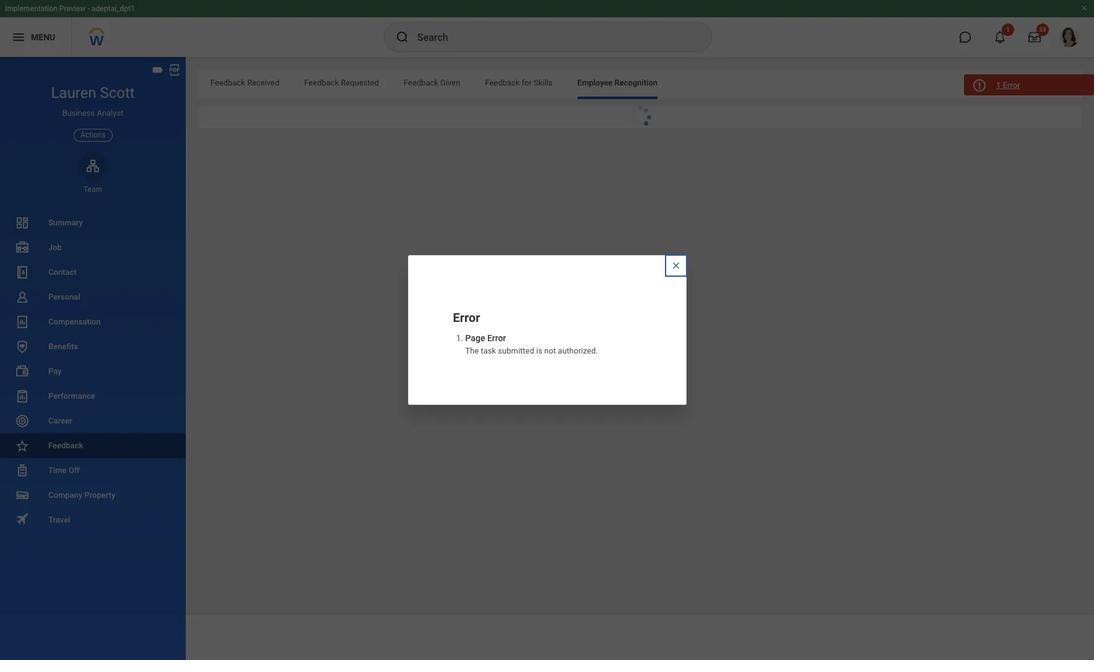 Task type: vqa. For each thing, say whether or not it's contained in the screenshot.
Off
yes



Task type: describe. For each thing, give the bounding box(es) containing it.
scott
[[100, 84, 135, 102]]

error for page
[[488, 333, 506, 343]]

summary image
[[15, 216, 30, 231]]

team link
[[79, 152, 107, 195]]

analyst
[[97, 109, 124, 118]]

personal
[[48, 292, 80, 302]]

team
[[84, 185, 102, 194]]

authorized.
[[558, 346, 598, 355]]

view team image
[[86, 158, 100, 173]]

feedback received
[[211, 78, 280, 87]]

exclamation image
[[975, 81, 984, 90]]

summary link
[[0, 211, 186, 235]]

page error the task submitted is not authorized.
[[466, 333, 598, 355]]

feedback link
[[0, 434, 186, 459]]

benefits link
[[0, 335, 186, 359]]

personal image
[[15, 290, 30, 305]]

compensation
[[48, 317, 101, 327]]

adeptai_dpt1
[[92, 4, 135, 13]]

requested
[[341, 78, 379, 87]]

received
[[247, 78, 280, 87]]

property
[[84, 491, 115, 500]]

business analyst
[[62, 109, 124, 118]]

not
[[545, 346, 556, 355]]

feedback for feedback given
[[404, 78, 439, 87]]

feedback for feedback for skills
[[485, 78, 520, 87]]

off
[[69, 466, 80, 475]]

company property image
[[15, 488, 30, 503]]

actions
[[81, 130, 106, 139]]

page error link
[[466, 333, 506, 344]]

tag image
[[151, 63, 165, 77]]

contact
[[48, 268, 77, 277]]

submitted
[[498, 346, 535, 355]]

search image
[[395, 30, 410, 45]]

feedback inside navigation pane region
[[48, 441, 83, 450]]

view printable version (pdf) image
[[168, 63, 182, 77]]

the
[[466, 346, 479, 355]]

recognition
[[615, 78, 658, 87]]

feedback for feedback requested
[[304, 78, 339, 87]]

job link
[[0, 235, 186, 260]]

tab list containing feedback received
[[198, 69, 1083, 99]]

pay link
[[0, 359, 186, 384]]

implementation preview -   adeptai_dpt1 banner
[[0, 0, 1095, 57]]

time
[[48, 466, 67, 475]]

-
[[87, 4, 90, 13]]

list containing summary
[[0, 211, 186, 533]]

is
[[537, 346, 543, 355]]

employee recognition
[[578, 78, 658, 87]]

given
[[441, 78, 461, 87]]

notifications large image
[[995, 31, 1007, 43]]

contact link
[[0, 260, 186, 285]]

travel link
[[0, 508, 186, 533]]

1 error button
[[965, 74, 1095, 95]]

job
[[48, 243, 62, 252]]

feedback for skills
[[485, 78, 553, 87]]

error for 1
[[1004, 81, 1021, 90]]

feedback image
[[15, 439, 30, 454]]

for
[[522, 78, 532, 87]]



Task type: locate. For each thing, give the bounding box(es) containing it.
feedback requested
[[304, 78, 379, 87]]

job image
[[15, 240, 30, 255]]

1 horizontal spatial error
[[488, 333, 506, 343]]

implementation preview -   adeptai_dpt1
[[5, 4, 135, 13]]

close environment banner image
[[1081, 4, 1089, 12]]

task
[[481, 346, 496, 355]]

time off image
[[15, 464, 30, 478]]

tab list
[[198, 69, 1083, 99]]

1
[[997, 81, 1002, 90]]

summary
[[48, 218, 83, 227]]

feedback left the received
[[211, 78, 245, 87]]

0 horizontal spatial error
[[453, 310, 481, 325]]

1 error
[[997, 81, 1021, 90]]

travel image
[[15, 512, 30, 527]]

business
[[62, 109, 95, 118]]

inbox large image
[[1029, 31, 1042, 43]]

error right 1
[[1004, 81, 1021, 90]]

travel
[[48, 516, 70, 525]]

error up page
[[453, 310, 481, 325]]

lauren scott
[[51, 84, 135, 102]]

benefits image
[[15, 340, 30, 354]]

error up task
[[488, 333, 506, 343]]

feedback left for at the top left of the page
[[485, 78, 520, 87]]

personal link
[[0, 285, 186, 310]]

navigation pane region
[[0, 57, 186, 661]]

company property
[[48, 491, 115, 500]]

2 vertical spatial error
[[488, 333, 506, 343]]

time off
[[48, 466, 80, 475]]

feedback for feedback received
[[211, 78, 245, 87]]

preview
[[59, 4, 86, 13]]

company property link
[[0, 483, 186, 508]]

career link
[[0, 409, 186, 434]]

compensation image
[[15, 315, 30, 330]]

feedback left given
[[404, 78, 439, 87]]

employee
[[578, 78, 613, 87]]

career image
[[15, 414, 30, 429]]

career
[[48, 416, 72, 426]]

feedback given
[[404, 78, 461, 87]]

error
[[1004, 81, 1021, 90], [453, 310, 481, 325], [488, 333, 506, 343]]

lauren
[[51, 84, 96, 102]]

error dialog
[[408, 255, 687, 406]]

1 vertical spatial error
[[453, 310, 481, 325]]

implementation
[[5, 4, 57, 13]]

actions button
[[74, 129, 113, 142]]

feedback
[[211, 78, 245, 87], [304, 78, 339, 87], [404, 78, 439, 87], [485, 78, 520, 87], [48, 441, 83, 450]]

feedback left requested
[[304, 78, 339, 87]]

page
[[466, 333, 485, 343]]

time off link
[[0, 459, 186, 483]]

feedback up time off
[[48, 441, 83, 450]]

compensation link
[[0, 310, 186, 335]]

performance link
[[0, 384, 186, 409]]

0 vertical spatial error
[[1004, 81, 1021, 90]]

pay
[[48, 367, 62, 376]]

error inside page error the task submitted is not authorized.
[[488, 333, 506, 343]]

close errors and alerts image
[[671, 261, 681, 271]]

error inside '1 error' button
[[1004, 81, 1021, 90]]

pay image
[[15, 364, 30, 379]]

profile logan mcneil element
[[1053, 24, 1088, 51]]

2 horizontal spatial error
[[1004, 81, 1021, 90]]

team lauren scott element
[[79, 185, 107, 195]]

skills
[[534, 78, 553, 87]]

performance
[[48, 392, 95, 401]]

contact image
[[15, 265, 30, 280]]

performance image
[[15, 389, 30, 404]]

benefits
[[48, 342, 78, 351]]

company
[[48, 491, 82, 500]]

list
[[0, 211, 186, 533]]



